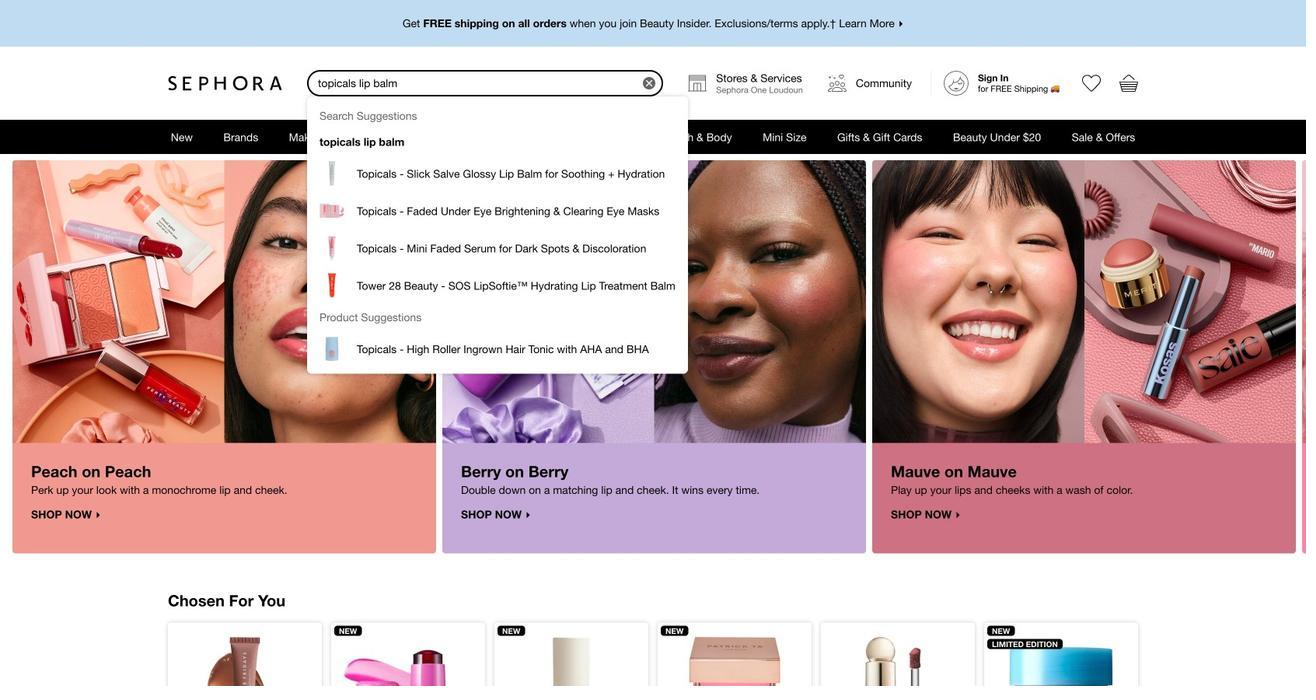 Task type: locate. For each thing, give the bounding box(es) containing it.
None search field
[[307, 70, 688, 374]]

list box
[[307, 96, 688, 374]]

1 option from the top
[[307, 155, 688, 192]]

None field
[[307, 70, 664, 96]]

milk makeup - cooling water jelly tint lip + cheek blush stain image
[[344, 635, 473, 686]]

summer fridays - lip butter balm for hydration & shine image
[[180, 635, 310, 686]]

option
[[307, 155, 688, 192], [307, 192, 688, 229], [307, 229, 688, 267], [307, 267, 688, 304], [307, 330, 688, 368]]

clear search input text image
[[647, 80, 653, 86]]

Search search field
[[309, 72, 643, 95]]

4 option from the top
[[307, 267, 688, 304]]

patrick ta - major headlines double-take crème & powder blush duo image
[[671, 635, 800, 686]]



Task type: describe. For each thing, give the bounding box(es) containing it.
rare beauty by selena gomez - soft pinch liquid blush image
[[834, 635, 963, 686]]

3 option from the top
[[307, 229, 688, 267]]

sephora homepage image
[[168, 75, 282, 91]]

5 option from the top
[[307, 330, 688, 368]]

go to basket image
[[1120, 74, 1139, 93]]

2 option from the top
[[307, 192, 688, 229]]

laneige - lip sleeping mask intense hydration with vitamin c image
[[997, 635, 1126, 686]]

summer fridays - dream lip oil for moisturizing sheer coverage image
[[507, 635, 636, 686]]



Task type: vqa. For each thing, say whether or not it's contained in the screenshot.
clear search input text icon
yes



